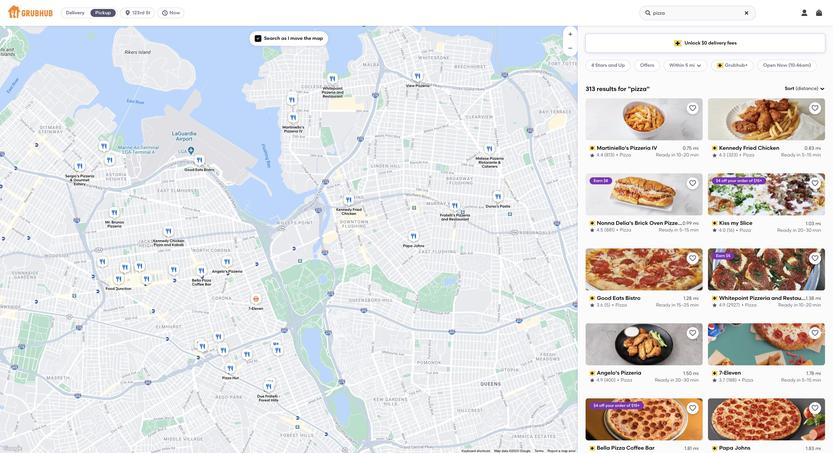 Task type: vqa. For each thing, say whether or not it's contained in the screenshot.
Taco related to Bandit
no



Task type: describe. For each thing, give the bounding box(es) containing it.
• pizza for whitepoint
[[742, 303, 757, 309]]

1.50 mi
[[684, 371, 699, 377]]

d'angelo's image
[[269, 339, 283, 354]]

min for and
[[813, 303, 822, 309]]

313 results for "pizza"
[[586, 85, 650, 93]]

min for iv
[[691, 153, 699, 158]]

7-eleven logo image
[[709, 324, 826, 366]]

order for my
[[738, 179, 748, 183]]

sergio's pizzeria & gourmet eatery image
[[73, 160, 86, 174]]

and inside durso's pasta kennedy fried chicken fratelli's pizzeria and restaurant mr. brunos pizzeria
[[441, 218, 448, 222]]

subscription pass image for kennedy fried chicken
[[713, 146, 718, 151]]

bella pizza coffee bar image
[[195, 265, 208, 279]]

ready in 5–15 min for chicken
[[782, 153, 822, 158]]

kiss
[[720, 220, 730, 227]]

mi for kennedy fried chicken
[[816, 146, 822, 151]]

1 vertical spatial eats
[[613, 295, 625, 302]]

3.6 (5)
[[597, 303, 611, 309]]

order for pizza
[[615, 404, 626, 409]]

good eats bistro
[[597, 295, 641, 302]]

kiss my slice
[[720, 220, 753, 227]]

food junction image
[[112, 273, 125, 288]]

kabab
[[172, 243, 184, 248]]

1.81
[[685, 446, 692, 452]]

0.99 mi
[[683, 221, 699, 227]]

as
[[281, 36, 287, 41]]

• pizza for kennedy
[[740, 153, 755, 158]]

• pizza for 7-
[[739, 378, 754, 384]]

• pizza for martiniello's
[[617, 153, 632, 158]]

mi for bella pizza coffee bar
[[694, 446, 699, 452]]

1.03
[[806, 221, 815, 227]]

the
[[304, 36, 311, 41]]

kennedy for kennedy fried chicken
[[720, 145, 743, 151]]

hills
[[271, 399, 278, 403]]

error
[[569, 450, 576, 454]]

whitepoint pizzeria and restaurant image
[[326, 72, 339, 87]]

bella pizza coffee bar logo image
[[586, 399, 703, 441]]

whitepoint pizzeria and restaurant
[[720, 295, 813, 302]]

johns inside the map region
[[414, 244, 424, 249]]

nonna delia's brick oven pizzeria restaurant logo image
[[586, 174, 703, 216]]

star icon image for kiss my slice
[[713, 228, 718, 233]]

4.9 (400)
[[597, 378, 616, 384]]

good inside matese pizzeria ristorante & caterers good eats bistro sergio's pizzeria & gourmet eatery
[[184, 168, 194, 172]]

mr.
[[105, 221, 111, 225]]

kennedy fried chicken logo image
[[709, 98, 826, 141]]

delivery button
[[61, 8, 89, 18]]

1 horizontal spatial &
[[498, 161, 501, 165]]

mi for good eats bistro
[[694, 296, 699, 302]]

1.83
[[806, 446, 815, 452]]

in for iv
[[672, 153, 676, 158]]

1 vertical spatial 7-
[[720, 371, 724, 377]]

chicken inside kennedy chicken pizza and kabab
[[170, 239, 184, 244]]

delivery
[[709, 40, 727, 46]]

1.03 mi
[[806, 221, 822, 227]]

kennedy chicken pizza and kabab image
[[162, 225, 175, 240]]

7 eleven image
[[249, 293, 263, 308]]

in for slice
[[793, 228, 797, 233]]

restaurant inside durso's pasta kennedy fried chicken fratelli's pizzeria and restaurant mr. brunos pizzeria
[[449, 218, 469, 222]]

kiss my slice image
[[286, 91, 299, 105]]

1 vertical spatial now
[[777, 63, 788, 68]]

open now (10:46am)
[[764, 63, 812, 68]]

star icon image for good eats bistro
[[590, 303, 595, 309]]

bar for bella pizza coffee bar food junction
[[205, 283, 211, 287]]

mi for nonna delia's brick oven pizzeria restaurant
[[694, 221, 699, 227]]

alex's pizza & deli image
[[96, 256, 109, 270]]

google
[[520, 450, 531, 454]]

durso's pasta kennedy fried chicken fratelli's pizzeria and restaurant mr. brunos pizzeria
[[105, 205, 510, 229]]

5–15 for brick
[[680, 228, 690, 233]]

• pizza for angelo's
[[618, 378, 633, 384]]

svg image for search as i move the map
[[256, 37, 260, 41]]

subscription pass image for 7-eleven
[[713, 372, 718, 376]]

a
[[559, 450, 561, 454]]

20–30 for angelo's pizzeria
[[676, 378, 690, 384]]

4.0 (16)
[[720, 228, 735, 233]]

within 5 mi
[[670, 63, 695, 68]]

unlock $0 delivery fees
[[685, 40, 737, 46]]

subscription pass image for martiniello's pizzeria iv
[[590, 146, 596, 151]]

kennedy inside durso's pasta kennedy fried chicken fratelli's pizzeria and restaurant mr. brunos pizzeria
[[336, 208, 352, 212]]

star icon image for martiniello's pizzeria iv
[[590, 153, 595, 158]]

kiss my slice logo image
[[709, 174, 826, 216]]

123rd
[[132, 10, 145, 16]]

star icon image for nonna delia's brick oven pizzeria restaurant
[[590, 228, 595, 233]]

eleven inside the map region
[[252, 307, 263, 312]]

(400)
[[605, 378, 616, 384]]

star icon image for angelo's pizzeria
[[590, 378, 595, 384]]

keyboard
[[462, 450, 476, 454]]

brick
[[635, 220, 649, 227]]

report a map error link
[[548, 450, 576, 454]]

earn for nonna
[[594, 179, 603, 183]]

1.83 mi
[[806, 446, 822, 452]]

min for bistro
[[691, 303, 699, 309]]

map data ©2023 google
[[495, 450, 531, 454]]

1 vertical spatial iv
[[652, 145, 658, 151]]

earn for whitepoint
[[717, 254, 726, 258]]

1 horizontal spatial good
[[597, 295, 612, 302]]

1 vertical spatial martiniello's
[[597, 145, 629, 151]]

bella for bella pizza coffee bar food junction
[[192, 279, 201, 283]]

whitepoint pizzeria and restaurant logo image
[[709, 249, 826, 291]]

papa johns inside the map region
[[403, 244, 424, 249]]

nonna delia's brick oven pizzeria restaurant image
[[285, 94, 299, 108]]

1 vertical spatial martiniello's pizzeria iv
[[597, 145, 658, 151]]

mi for papa johns
[[816, 446, 822, 452]]

1 vertical spatial &
[[70, 178, 73, 183]]

pizza inside bella pizza coffee bar food junction
[[202, 279, 211, 283]]

5–15 for chicken
[[802, 153, 812, 158]]

pickup button
[[89, 8, 117, 18]]

delivery
[[66, 10, 84, 16]]

2 vertical spatial 5–15
[[802, 378, 812, 384]]

• pizza for good
[[612, 303, 627, 309]]

ready for brick
[[659, 228, 674, 233]]

restaurant inside view pizzeria whitepoint pizzeria and restaurant
[[323, 94, 343, 99]]

5
[[686, 63, 689, 68]]

martiniello's pizzeria iv logo image
[[586, 98, 703, 141]]

ready in 10–20 min for whitepoint pizzeria and restaurant
[[779, 303, 822, 309]]

your for pizza
[[606, 404, 614, 409]]

4.4
[[597, 153, 604, 158]]

open
[[764, 63, 776, 68]]

$0
[[702, 40, 708, 46]]

kennedy fried chicken
[[720, 145, 780, 151]]

1 vertical spatial eleven
[[724, 371, 742, 377]]

fratelli's pizzeria and restaurant image
[[448, 199, 462, 214]]

coffee for bella pizza coffee bar
[[627, 446, 645, 452]]

0.75
[[683, 146, 692, 151]]

4
[[592, 63, 595, 68]]

$4 off your order of $15+ for pizza
[[594, 404, 640, 409]]

(2927)
[[727, 303, 741, 309]]

delia's
[[616, 220, 634, 227]]

• for angelo's
[[618, 378, 620, 384]]

• pizza for kiss
[[737, 228, 752, 233]]

1 vertical spatial whitepoint
[[720, 295, 749, 302]]

"pizza"
[[628, 85, 650, 93]]

©2023
[[509, 450, 519, 454]]

mi for angelo's pizzeria
[[694, 371, 699, 377]]

0.75 mi
[[683, 146, 699, 151]]

(16)
[[727, 228, 735, 233]]

earn $8
[[594, 179, 609, 183]]

of for coffee
[[627, 404, 631, 409]]

• for whitepoint
[[742, 303, 744, 309]]

of for slice
[[749, 179, 753, 183]]

pizza hut
[[222, 377, 239, 381]]

the bagel spot image
[[264, 377, 277, 392]]

(323)
[[727, 153, 738, 158]]

eats inside matese pizzeria ristorante & caterers good eats bistro sergio's pizzeria & gourmet eatery
[[195, 168, 203, 172]]

ready for slice
[[778, 228, 792, 233]]

2 vertical spatial svg image
[[697, 63, 702, 68]]

plus icon image
[[567, 31, 574, 38]]

map
[[495, 450, 501, 454]]

Search for food, convenience, alcohol... search field
[[640, 6, 757, 20]]

1 vertical spatial johns
[[735, 446, 751, 452]]

min for brick
[[691, 228, 699, 233]]

save this restaurant image for 7-eleven
[[812, 330, 820, 338]]

bar for bella pizza coffee bar
[[646, 446, 655, 452]]

1 vertical spatial 7-eleven
[[720, 371, 742, 377]]

google image
[[2, 445, 24, 454]]

(
[[796, 86, 798, 92]]

sort ( distance )
[[786, 86, 819, 92]]

grubhub+
[[725, 63, 748, 68]]

svg image for now
[[162, 10, 168, 16]]

pizzeria inside martiniello's pizzeria iv
[[284, 130, 298, 134]]

main navigation navigation
[[0, 0, 834, 26]]

(188)
[[727, 378, 737, 384]]

• for nonna
[[617, 228, 619, 233]]

ready for iv
[[656, 153, 671, 158]]

0.99
[[683, 221, 692, 227]]

due fratelli - forest hills image
[[262, 381, 275, 395]]

good eats bistro image
[[193, 154, 206, 168]]

search as i move the map
[[264, 36, 323, 41]]

4.5 (881)
[[597, 228, 615, 233]]

angelo's pizzeria image
[[220, 256, 234, 270]]

$5
[[726, 254, 731, 258]]

sergio's
[[65, 174, 79, 179]]

1.50
[[684, 371, 692, 377]]

ready in 15–25 min
[[657, 303, 699, 309]]

matese
[[476, 157, 489, 161]]

view pizzeria whitepoint pizzeria and restaurant
[[322, 84, 430, 99]]

313
[[586, 85, 596, 93]]

sbarro image
[[193, 338, 207, 353]]

10–20 for whitepoint pizzeria and restaurant
[[799, 303, 812, 309]]

fratelli
[[265, 395, 278, 399]]

ready in 20–30 min for angelo's pizzeria
[[655, 378, 699, 384]]

report a map error
[[548, 450, 576, 454]]

angelo's inside the map region
[[212, 270, 228, 274]]

grubhub plus flag logo image for unlock $0 delivery fees
[[674, 40, 682, 46]]

view
[[406, 84, 415, 88]]

terms link
[[535, 450, 544, 454]]

terms
[[535, 450, 544, 454]]

$8
[[604, 179, 609, 183]]

4.4 (813)
[[597, 153, 615, 158]]

• for 7-
[[739, 378, 741, 384]]

1 horizontal spatial angelo's
[[597, 371, 620, 377]]



Task type: locate. For each thing, give the bounding box(es) containing it.
0 horizontal spatial iv
[[299, 130, 303, 134]]

0 horizontal spatial whitepoint
[[323, 86, 343, 91]]

min for chicken
[[813, 153, 822, 158]]

7-eleven
[[248, 307, 263, 312], [720, 371, 742, 377]]

iv down martiniello's pizzeria iv image
[[299, 130, 303, 134]]

svg image left search
[[256, 37, 260, 41]]

1 horizontal spatial your
[[728, 179, 737, 183]]

0 vertical spatial 7-
[[248, 307, 252, 312]]

chicken inside durso's pasta kennedy fried chicken fratelli's pizzeria and restaurant mr. brunos pizzeria
[[342, 212, 356, 216]]

search
[[264, 36, 280, 41]]

• right (400) at bottom
[[618, 378, 620, 384]]

5–15 down 0.99 on the right top of page
[[680, 228, 690, 233]]

whitepoint
[[323, 86, 343, 91], [720, 295, 749, 302]]

min down "1.03 mi"
[[813, 228, 822, 233]]

pizzeria
[[416, 84, 430, 88], [322, 90, 336, 95], [284, 130, 298, 134], [631, 145, 651, 151], [490, 157, 504, 161], [80, 174, 94, 179], [456, 214, 470, 218], [665, 220, 685, 227], [107, 225, 121, 229], [228, 270, 242, 274], [750, 295, 771, 302], [621, 371, 642, 377]]

earn
[[594, 179, 603, 183], [717, 254, 726, 258]]

in
[[672, 153, 676, 158], [797, 153, 801, 158], [675, 228, 679, 233], [793, 228, 797, 233], [672, 303, 676, 309], [794, 303, 798, 309], [671, 378, 675, 384], [797, 378, 801, 384]]

st
[[146, 10, 150, 16]]

1 horizontal spatial bistro
[[626, 295, 641, 302]]

mi right 1.28
[[694, 296, 699, 302]]

1 horizontal spatial ready in 10–20 min
[[779, 303, 822, 309]]

7-eleven inside the map region
[[248, 307, 263, 312]]

0 horizontal spatial 20–30
[[676, 378, 690, 384]]

$15+ for coffee
[[632, 404, 640, 409]]

min down 1.28 mi
[[691, 303, 699, 309]]

within
[[670, 63, 685, 68]]

4.9
[[720, 303, 726, 309], [597, 378, 603, 384]]

coffee down bella pizza coffee bar logo
[[627, 446, 645, 452]]

bella pizza coffee bar food junction
[[106, 279, 211, 292]]

0 vertical spatial ready in 10–20 min
[[656, 153, 699, 158]]

eleven
[[252, 307, 263, 312], [724, 371, 742, 377]]

• pizza down 'good eats bistro'
[[612, 303, 627, 309]]

0 vertical spatial &
[[498, 161, 501, 165]]

1 horizontal spatial chicken
[[342, 212, 356, 216]]

caterers
[[482, 165, 498, 169]]

• right (188)
[[739, 378, 741, 384]]

martiniello's pizzeria iv
[[282, 126, 304, 134], [597, 145, 658, 151]]

-
[[279, 395, 280, 399]]

(10:46am)
[[789, 63, 812, 68]]

durso's pasta image
[[492, 190, 505, 205]]

0 vertical spatial svg image
[[162, 10, 168, 16]]

bistro inside matese pizzeria ristorante & caterers good eats bistro sergio's pizzeria & gourmet eatery
[[204, 168, 214, 172]]

1 vertical spatial bistro
[[626, 295, 641, 302]]

None field
[[786, 86, 826, 92]]

1 horizontal spatial earn
[[717, 254, 726, 258]]

4.3 (323)
[[720, 153, 738, 158]]

4.9 left (400) at bottom
[[597, 378, 603, 384]]

fried
[[744, 145, 757, 151], [353, 208, 362, 212]]

sort
[[786, 86, 795, 92]]

earn left '$8'
[[594, 179, 603, 183]]

la pequena taste of italy image
[[167, 264, 181, 278]]

0 horizontal spatial $4
[[594, 404, 599, 409]]

1 vertical spatial grubhub plus flag logo image
[[717, 63, 724, 68]]

now
[[170, 10, 180, 16], [777, 63, 788, 68]]

star icon image for kennedy fried chicken
[[713, 153, 718, 158]]

save this restaurant image for whitepoint pizzeria and restaurant
[[812, 255, 820, 263]]

(881)
[[605, 228, 615, 233]]

bar inside bella pizza coffee bar food junction
[[205, 283, 211, 287]]

svg image inside the 123rd st button
[[125, 10, 131, 16]]

$4 down 4.9 (400)
[[594, 404, 599, 409]]

1 horizontal spatial $15+
[[754, 179, 763, 183]]

ready in 5–15 min for brick
[[659, 228, 699, 233]]

nonna delia's brick oven pizzeria restaurant
[[597, 220, 716, 227]]

1 horizontal spatial whitepoint
[[720, 295, 749, 302]]

mi right 1.38
[[816, 296, 822, 302]]

junction
[[116, 287, 131, 292]]

• for martiniello's
[[617, 153, 619, 158]]

0 vertical spatial papa johns
[[403, 244, 424, 249]]

ready for and
[[779, 303, 793, 309]]

1 horizontal spatial fried
[[744, 145, 757, 151]]

10–20 down 1.38
[[799, 303, 812, 309]]

svg image
[[801, 9, 809, 17], [816, 9, 824, 17], [125, 10, 131, 16], [645, 10, 652, 16], [745, 10, 750, 16], [820, 86, 826, 92]]

mi right 0.75
[[694, 146, 699, 151]]

mi for 7-eleven
[[816, 371, 822, 377]]

martiniello's pizzeria iv inside the map region
[[282, 126, 304, 134]]

• pizza down 'slice'
[[737, 228, 752, 233]]

ready in 5–15 min down 1.78
[[782, 378, 822, 384]]

0 vertical spatial good
[[184, 168, 194, 172]]

0 horizontal spatial good
[[184, 168, 194, 172]]

panera bread image
[[216, 342, 229, 357]]

subscription pass image for bella pizza coffee bar
[[590, 447, 596, 451]]

subscription pass image for kiss my slice
[[713, 221, 718, 226]]

1 vertical spatial $4
[[594, 404, 599, 409]]

0 vertical spatial now
[[170, 10, 180, 16]]

due fratelli image
[[118, 261, 132, 276]]

1 horizontal spatial svg image
[[256, 37, 260, 41]]

papa johns image
[[407, 230, 420, 245]]

20–30 down the 1.50
[[676, 378, 690, 384]]

0 horizontal spatial earn
[[594, 179, 603, 183]]

martiniello's inside the map region
[[282, 126, 304, 130]]

results
[[597, 85, 617, 93]]

0 horizontal spatial off
[[600, 404, 605, 409]]

min down 1.50 mi
[[691, 378, 699, 384]]

ready in 20–30 min down the 1.50
[[655, 378, 699, 384]]

mi right 0.99 on the right top of page
[[694, 221, 699, 227]]

1 horizontal spatial 7-eleven
[[720, 371, 742, 377]]

0 horizontal spatial svg image
[[162, 10, 168, 16]]

coffee inside bella pizza coffee bar food junction
[[192, 283, 204, 287]]

2 vertical spatial ready in 5–15 min
[[782, 378, 822, 384]]

keyboard shortcuts button
[[462, 450, 491, 454]]

0 vertical spatial order
[[738, 179, 748, 183]]

chicken
[[758, 145, 780, 151], [342, 212, 356, 216], [170, 239, 184, 244]]

save this restaurant image for good eats bistro
[[689, 255, 697, 263]]

0 vertical spatial chicken
[[758, 145, 780, 151]]

star icon image for 7-eleven
[[713, 378, 718, 384]]

1 horizontal spatial angelo's pizzeria
[[597, 371, 642, 377]]

• pizza right (813)
[[617, 153, 632, 158]]

mi for whitepoint pizzeria and restaurant
[[816, 296, 822, 302]]

0 horizontal spatial angelo's pizzeria
[[212, 270, 242, 274]]

1 horizontal spatial papa
[[720, 446, 734, 452]]

mi right 1.78
[[816, 371, 822, 377]]

star icon image left 4.0
[[713, 228, 718, 233]]

your down (323)
[[728, 179, 737, 183]]

angelo's
[[212, 270, 228, 274], [597, 371, 620, 377]]

• for good
[[612, 303, 614, 309]]

15–25
[[677, 303, 690, 309]]

in for chicken
[[797, 153, 801, 158]]

brunos
[[111, 221, 124, 225]]

1 horizontal spatial martiniello's pizzeria iv
[[597, 145, 658, 151]]

2 vertical spatial kennedy
[[153, 239, 169, 244]]

$15+ for slice
[[754, 179, 763, 183]]

$4 off your order of $15+ down (323)
[[717, 179, 763, 183]]

in for and
[[794, 303, 798, 309]]

20–30 down 1.03
[[798, 228, 812, 233]]

ready in 5–15 min down 0.99 on the right top of page
[[659, 228, 699, 233]]

subscription pass image for whitepoint pizzeria and restaurant
[[713, 296, 718, 301]]

0 vertical spatial kennedy
[[720, 145, 743, 151]]

none field containing sort
[[786, 86, 826, 92]]

earn $5
[[717, 254, 731, 258]]

map right a
[[562, 450, 568, 454]]

mr. brunos pizzeria image
[[108, 206, 121, 221]]

unlock
[[685, 40, 701, 46]]

0 horizontal spatial ready in 10–20 min
[[656, 153, 699, 158]]

ready in 10–20 min down 1.38
[[779, 303, 822, 309]]

subscription pass image for good eats bistro
[[590, 296, 596, 301]]

in for bistro
[[672, 303, 676, 309]]

5–15 down 1.78
[[802, 378, 812, 384]]

save this restaurant image for kennedy fried chicken
[[812, 104, 820, 112]]

silver spoon diner image
[[212, 331, 225, 345]]

grubhub plus flag logo image left unlock
[[674, 40, 682, 46]]

fried inside durso's pasta kennedy fried chicken fratelli's pizzeria and restaurant mr. brunos pizzeria
[[353, 208, 362, 212]]

save this restaurant image for angelo's pizzeria
[[689, 330, 697, 338]]

• for kiss
[[737, 228, 739, 233]]

mi for martiniello's pizzeria iv
[[694, 146, 699, 151]]

0 horizontal spatial of
[[627, 404, 631, 409]]

grubhub plus flag logo image
[[674, 40, 682, 46], [717, 63, 724, 68]]

1 vertical spatial good
[[597, 295, 612, 302]]

and inside kennedy chicken pizza and kabab
[[164, 243, 171, 248]]

0 horizontal spatial bella
[[192, 279, 201, 283]]

now right open
[[777, 63, 788, 68]]

subscription pass image for angelo's pizzeria
[[590, 372, 596, 376]]

up
[[619, 63, 625, 68]]

mi right 1.83 on the right bottom of the page
[[816, 446, 822, 452]]

4.9 for whitepoint pizzeria and restaurant
[[720, 303, 726, 309]]

subscription pass image
[[713, 146, 718, 151], [590, 296, 596, 301], [590, 372, 596, 376], [713, 372, 718, 376], [590, 447, 596, 451], [713, 447, 718, 451]]

antonio's kitchen and pizzeria image
[[103, 154, 116, 168]]

eatery
[[74, 182, 85, 187]]

martiniello's pizzeria iv up (813)
[[597, 145, 658, 151]]

minus icon image
[[567, 45, 574, 52]]

pizza inside kennedy chicken pizza and kabab
[[154, 243, 163, 248]]

0 horizontal spatial order
[[615, 404, 626, 409]]

coffee for bella pizza coffee bar food junction
[[192, 283, 204, 287]]

1 vertical spatial ready in 20–30 min
[[655, 378, 699, 384]]

• right (881)
[[617, 228, 619, 233]]

• pizza right (188)
[[739, 378, 754, 384]]

min down 1.38 mi at the bottom right of the page
[[813, 303, 822, 309]]

order down (400) at bottom
[[615, 404, 626, 409]]

ready for chicken
[[782, 153, 796, 158]]

svg image inside now 'button'
[[162, 10, 168, 16]]

coffee down bella pizza coffee bar image
[[192, 283, 204, 287]]

0 horizontal spatial coffee
[[192, 283, 204, 287]]

0 horizontal spatial your
[[606, 404, 614, 409]]

mi right 1.03
[[816, 221, 822, 227]]

• pizza right (400) at bottom
[[618, 378, 633, 384]]

0 horizontal spatial grubhub plus flag logo image
[[674, 40, 682, 46]]

0.83
[[805, 146, 815, 151]]

off down 4.3
[[722, 179, 727, 183]]

now inside 'button'
[[170, 10, 180, 16]]

order down (323)
[[738, 179, 748, 183]]

star icon image left 3.7
[[713, 378, 718, 384]]

chicken down kennedy fried chicken image
[[342, 212, 356, 216]]

5–15 down 0.83
[[802, 153, 812, 158]]

min down 0.83 mi
[[813, 153, 822, 158]]

0 vertical spatial whitepoint
[[323, 86, 343, 91]]

martiniello's pizzeria iv down nonna delia's brick oven pizzeria restaurant image
[[282, 126, 304, 134]]

ready in 10–20 min down 0.75
[[656, 153, 699, 158]]

save this restaurant image for kiss my slice
[[812, 180, 820, 188]]

4.0
[[720, 228, 726, 233]]

offers
[[641, 63, 655, 68]]

distance
[[798, 86, 817, 92]]

good eats bistro logo image
[[586, 249, 703, 291]]

1 horizontal spatial kennedy
[[336, 208, 352, 212]]

florence prime diner image
[[140, 273, 153, 288]]

martiniello's down nonna delia's brick oven pizzeria restaurant image
[[282, 126, 304, 130]]

map region
[[0, 0, 618, 454]]

min down 1.78 mi
[[813, 378, 822, 384]]

1 horizontal spatial johns
[[735, 446, 751, 452]]

0 vertical spatial $4 off your order of $15+
[[717, 179, 763, 183]]

$4 for bella pizza coffee bar
[[594, 404, 599, 409]]

slice
[[741, 220, 753, 227]]

report
[[548, 450, 558, 454]]

iv down 'martiniello's pizzeria iv logo'
[[652, 145, 658, 151]]

whitepoint inside view pizzeria whitepoint pizzeria and restaurant
[[323, 86, 343, 91]]

ready in 5–15 min down 0.83
[[782, 153, 822, 158]]

0 vertical spatial martiniello's pizzeria iv
[[282, 126, 304, 134]]

pizza hut image
[[224, 362, 237, 377]]

1 horizontal spatial 4.9
[[720, 303, 726, 309]]

earn left $5
[[717, 254, 726, 258]]

1 horizontal spatial papa johns
[[720, 446, 751, 452]]

• right (323)
[[740, 153, 742, 158]]

save this restaurant image for bella pizza coffee bar
[[689, 405, 697, 413]]

pizza palace cafe image
[[271, 344, 285, 359]]

$4 off your order of $15+ down (400) at bottom
[[594, 404, 640, 409]]

ready in 20–30 min for kiss my slice
[[778, 228, 822, 233]]

20–30 for kiss my slice
[[798, 228, 812, 233]]

& left eatery at the top left of page
[[70, 178, 73, 183]]

svg image right 5
[[697, 63, 702, 68]]

star icon image left 4.3
[[713, 153, 718, 158]]

your for my
[[728, 179, 737, 183]]

restaurant
[[323, 94, 343, 99], [449, 218, 469, 222], [687, 220, 716, 227], [784, 295, 813, 302]]

bella for bella pizza coffee bar
[[597, 446, 610, 452]]

mi right 1.81
[[694, 446, 699, 452]]

•
[[617, 153, 619, 158], [740, 153, 742, 158], [617, 228, 619, 233], [737, 228, 739, 233], [612, 303, 614, 309], [742, 303, 744, 309], [618, 378, 620, 384], [739, 378, 741, 384]]

2 horizontal spatial chicken
[[758, 145, 780, 151]]

• right (2927)
[[742, 303, 744, 309]]

• for kennedy
[[740, 153, 742, 158]]

svg image right st
[[162, 10, 168, 16]]

1 vertical spatial your
[[606, 404, 614, 409]]

forest
[[259, 399, 270, 403]]

1 horizontal spatial of
[[749, 179, 753, 183]]

mi right the 1.50
[[694, 371, 699, 377]]

angelo's right bella pizza coffee bar image
[[212, 270, 228, 274]]

4.9 (2927)
[[720, 303, 741, 309]]

1.81 mi
[[685, 446, 699, 452]]

good
[[184, 168, 194, 172], [597, 295, 612, 302]]

& right caterers
[[498, 161, 501, 165]]

svg image inside field
[[820, 86, 826, 92]]

iv inside martiniello's pizzeria iv
[[299, 130, 303, 134]]

star icon image left 4.9 (2927)
[[713, 303, 718, 309]]

3.6
[[597, 303, 604, 309]]

1 vertical spatial papa johns
[[720, 446, 751, 452]]

0 horizontal spatial ready in 20–30 min
[[655, 378, 699, 384]]

j & d pizzeria image
[[240, 348, 254, 363]]

star icon image
[[590, 153, 595, 158], [713, 153, 718, 158], [590, 228, 595, 233], [713, 228, 718, 233], [590, 303, 595, 309], [713, 303, 718, 309], [590, 378, 595, 384], [713, 378, 718, 384]]

mi right 0.83
[[816, 146, 822, 151]]

ready in 20–30 min down 1.03
[[778, 228, 822, 233]]

0 vertical spatial 7-eleven
[[248, 307, 263, 312]]

0 vertical spatial of
[[749, 179, 753, 183]]

ready for bistro
[[657, 303, 671, 309]]

svg image
[[162, 10, 168, 16], [256, 37, 260, 41], [697, 63, 702, 68]]

star icon image left 4.9 (400)
[[590, 378, 595, 384]]

save this restaurant image
[[812, 104, 820, 112], [689, 180, 697, 188], [689, 255, 697, 263], [689, 330, 697, 338], [812, 330, 820, 338]]

1 horizontal spatial ready in 20–30 min
[[778, 228, 822, 233]]

• pizza down kennedy fried chicken
[[740, 153, 755, 158]]

4.9 for angelo's pizzeria
[[597, 378, 603, 384]]

mi right 5
[[690, 63, 695, 68]]

angelo's up (400) at bottom
[[597, 371, 620, 377]]

(5)
[[605, 303, 611, 309]]

0 horizontal spatial map
[[313, 36, 323, 41]]

$4 down 4.3
[[717, 179, 721, 183]]

1.28
[[684, 296, 692, 302]]

matese pizzeria ristorante & caterers image
[[483, 142, 496, 157]]

kennedy for kennedy chicken pizza and kabab
[[153, 239, 169, 244]]

champion pizza image
[[217, 344, 230, 359]]

star icon image left 4.5
[[590, 228, 595, 233]]

1 vertical spatial kennedy
[[336, 208, 352, 212]]

ready in 10–20 min for martiniello's pizzeria iv
[[656, 153, 699, 158]]

• pizza for nonna
[[617, 228, 632, 233]]

kennedy inside kennedy chicken pizza and kabab
[[153, 239, 169, 244]]

lulu's image
[[196, 340, 209, 355]]

chicken up la pequena taste of italy "icon"
[[170, 239, 184, 244]]

• pizza down delia's
[[617, 228, 632, 233]]

1 horizontal spatial 7-
[[720, 371, 724, 377]]

0 horizontal spatial johns
[[414, 244, 424, 249]]

(813)
[[605, 153, 615, 158]]

and inside view pizzeria whitepoint pizzeria and restaurant
[[337, 90, 344, 95]]

0 vertical spatial coffee
[[192, 283, 204, 287]]

1 vertical spatial 4.9
[[597, 378, 603, 384]]

0 vertical spatial martiniello's
[[282, 126, 304, 130]]

• pizza right (2927)
[[742, 303, 757, 309]]

min
[[691, 153, 699, 158], [813, 153, 822, 158], [691, 228, 699, 233], [813, 228, 822, 233], [691, 303, 699, 309], [813, 303, 822, 309], [691, 378, 699, 384], [813, 378, 822, 384]]

• right (16)
[[737, 228, 739, 233]]

mi for kiss my slice
[[816, 221, 822, 227]]

iv
[[299, 130, 303, 134], [652, 145, 658, 151]]

0 horizontal spatial 4.9
[[597, 378, 603, 384]]

min down 0.75 mi
[[691, 153, 699, 158]]

0 vertical spatial angelo's pizzeria
[[212, 270, 242, 274]]

2 horizontal spatial kennedy
[[720, 145, 743, 151]]

star icon image for whitepoint pizzeria and restaurant
[[713, 303, 718, 309]]

0 horizontal spatial 7-
[[248, 307, 252, 312]]

7- inside the map region
[[248, 307, 252, 312]]

papa johns logo image
[[709, 399, 826, 441]]

3.7 (188)
[[720, 378, 737, 384]]

1 horizontal spatial order
[[738, 179, 748, 183]]

bar down bella pizza coffee bar logo
[[646, 446, 655, 452]]

1 horizontal spatial coffee
[[627, 446, 645, 452]]

0 horizontal spatial angelo's
[[212, 270, 228, 274]]

$4
[[717, 179, 721, 183], [594, 404, 599, 409]]

bar down bella pizza coffee bar image
[[205, 283, 211, 287]]

grubhub plus flag logo image for grubhub+
[[717, 63, 724, 68]]

hut
[[232, 377, 239, 381]]

angelo's pizzeria inside the map region
[[212, 270, 242, 274]]

4 stars and up
[[592, 63, 625, 68]]

$4 off your order of $15+ for my
[[717, 179, 763, 183]]

view pizzeria image
[[411, 70, 424, 84]]

papa inside the map region
[[403, 244, 413, 249]]

1 vertical spatial off
[[600, 404, 605, 409]]

123rd st
[[132, 10, 150, 16]]

martiniello's up (813)
[[597, 145, 629, 151]]

1 vertical spatial angelo's
[[597, 371, 620, 377]]

move
[[290, 36, 303, 41]]

bowl 360 astoria image
[[97, 140, 111, 154]]

matese pizzeria ristorante & caterers good eats bistro sergio's pizzeria & gourmet eatery
[[65, 157, 504, 187]]

save this restaurant image
[[689, 104, 697, 112], [812, 180, 820, 188], [812, 255, 820, 263], [689, 405, 697, 413], [812, 405, 820, 413]]

off for bella
[[600, 404, 605, 409]]

min down 0.99 mi
[[691, 228, 699, 233]]

eats
[[195, 168, 203, 172], [613, 295, 625, 302]]

1 vertical spatial map
[[562, 450, 568, 454]]

1 horizontal spatial $4 off your order of $15+
[[717, 179, 763, 183]]

in for brick
[[675, 228, 679, 233]]

0.83 mi
[[805, 146, 822, 151]]

angelo's pizzeria up (400) at bottom
[[597, 371, 642, 377]]

now button
[[157, 8, 187, 18]]

star icon image left 3.6
[[590, 303, 595, 309]]

2 vertical spatial chicken
[[170, 239, 184, 244]]

now right st
[[170, 10, 180, 16]]

0 horizontal spatial eleven
[[252, 307, 263, 312]]

1 vertical spatial fried
[[353, 208, 362, 212]]

pasta
[[500, 205, 510, 209]]

oven
[[650, 220, 664, 227]]

star icon image left the 4.4
[[590, 153, 595, 158]]

subscription pass image for nonna delia's brick oven pizzeria restaurant
[[590, 221, 596, 226]]

off for kiss
[[722, 179, 727, 183]]

kennedy fried chicken image
[[342, 194, 356, 208]]

chicken down kennedy fried chicken logo
[[758, 145, 780, 151]]

1 horizontal spatial bar
[[646, 446, 655, 452]]

0 horizontal spatial papa
[[403, 244, 413, 249]]

4.5
[[597, 228, 604, 233]]

&
[[498, 161, 501, 165], [70, 178, 73, 183]]

bella inside bella pizza coffee bar food junction
[[192, 279, 201, 283]]

123rd st button
[[120, 8, 157, 18]]

min for slice
[[813, 228, 822, 233]]

angelo's pizzeria logo image
[[586, 324, 703, 366]]

10–20 for martiniello's pizzeria iv
[[677, 153, 690, 158]]

shortcuts
[[477, 450, 491, 454]]

ristorante
[[479, 161, 497, 165]]

• right (813)
[[617, 153, 619, 158]]

1 vertical spatial earn
[[717, 254, 726, 258]]

0 vertical spatial papa
[[403, 244, 413, 249]]

4.9 left (2927)
[[720, 303, 726, 309]]

• right (5)
[[612, 303, 614, 309]]

0 vertical spatial bistro
[[204, 168, 214, 172]]

off down 4.9 (400)
[[600, 404, 605, 409]]

map right the
[[313, 36, 323, 41]]

caffe bene café & restaurants image
[[133, 260, 146, 275]]

1 vertical spatial ready in 5–15 min
[[659, 228, 699, 233]]

grubhub plus flag logo image left grubhub+
[[717, 63, 724, 68]]

$4 for kiss my slice
[[717, 179, 721, 183]]

your down (400) at bottom
[[606, 404, 614, 409]]

subscription pass image
[[590, 146, 596, 151], [590, 221, 596, 226], [713, 221, 718, 226], [713, 296, 718, 301]]

1 horizontal spatial bella
[[597, 446, 610, 452]]

1 vertical spatial papa
[[720, 446, 734, 452]]

martiniello's pizzeria iv image
[[287, 111, 300, 126]]

bella pizza coffee bar
[[597, 446, 655, 452]]

10–20 down 0.75
[[677, 153, 690, 158]]

0 vertical spatial fried
[[744, 145, 757, 151]]

1 vertical spatial 5–15
[[680, 228, 690, 233]]

0 vertical spatial johns
[[414, 244, 424, 249]]

angelo's pizzeria right bella pizza coffee bar image
[[212, 270, 242, 274]]

4.3
[[720, 153, 726, 158]]



